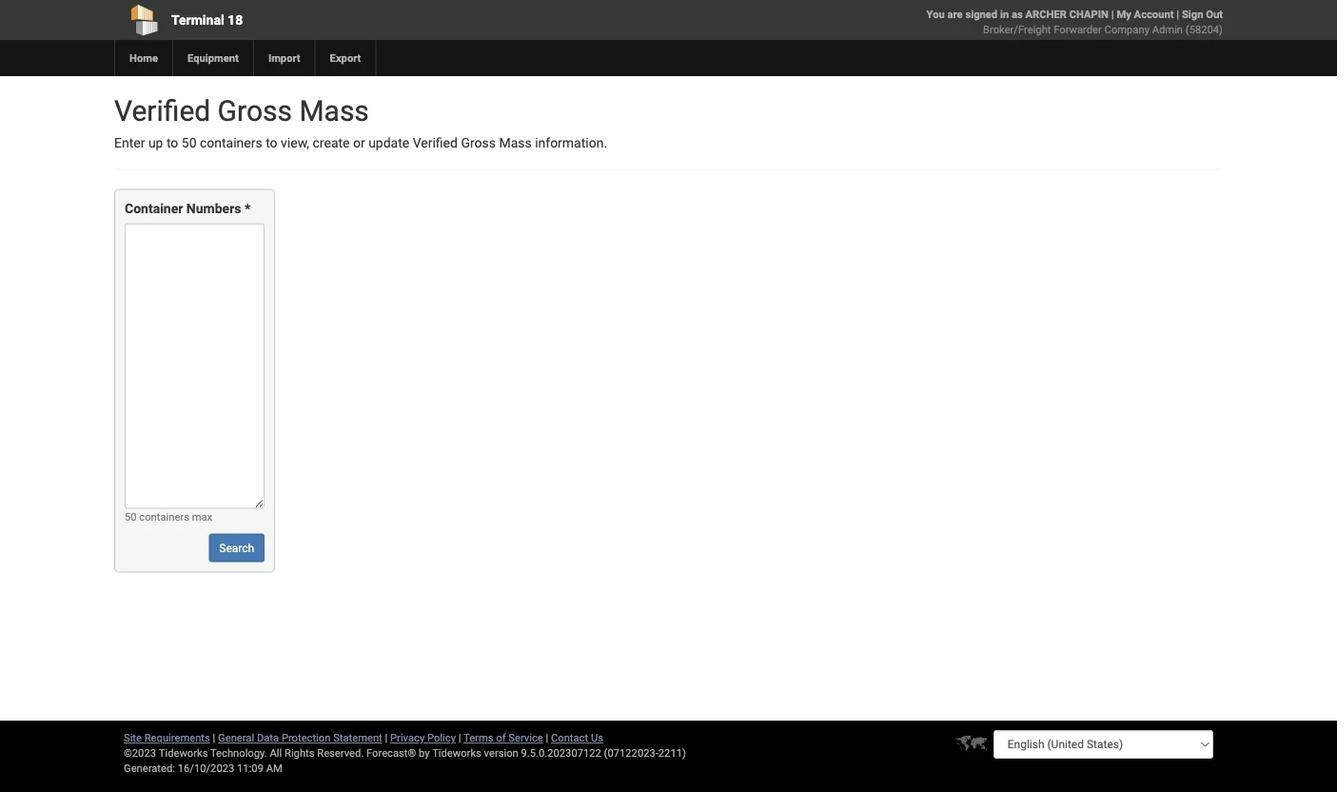 Task type: describe. For each thing, give the bounding box(es) containing it.
1 horizontal spatial gross
[[461, 135, 496, 151]]

you
[[927, 8, 945, 20]]

| up the tideworks at bottom left
[[459, 732, 461, 744]]

information.
[[535, 135, 608, 151]]

| up 9.5.0.202307122
[[546, 732, 549, 744]]

*
[[245, 201, 251, 217]]

import
[[268, 52, 301, 64]]

contact us link
[[551, 732, 604, 744]]

view,
[[281, 135, 310, 151]]

archer
[[1026, 8, 1067, 20]]

site requirements link
[[124, 732, 210, 744]]

sign
[[1183, 8, 1204, 20]]

sign out link
[[1183, 8, 1224, 20]]

of
[[496, 732, 506, 744]]

11:09
[[237, 762, 264, 775]]

9.5.0.202307122
[[521, 747, 602, 759]]

broker/freight
[[984, 23, 1052, 36]]

2 to from the left
[[266, 135, 278, 151]]

enter
[[114, 135, 145, 151]]

forwarder
[[1054, 23, 1103, 36]]

terminal 18
[[171, 12, 243, 28]]

| left general
[[213, 732, 216, 744]]

policy
[[428, 732, 456, 744]]

site
[[124, 732, 142, 744]]

account
[[1135, 8, 1175, 20]]

my
[[1117, 8, 1132, 20]]

company
[[1105, 23, 1150, 36]]

general data protection statement link
[[218, 732, 383, 744]]

contact
[[551, 732, 589, 744]]

terminal
[[171, 12, 224, 28]]

tideworks
[[432, 747, 482, 759]]

home
[[130, 52, 158, 64]]

export link
[[315, 40, 376, 76]]

container
[[125, 201, 183, 217]]

technology.
[[210, 747, 267, 759]]

reserved.
[[317, 747, 364, 759]]

am
[[266, 762, 283, 775]]

create
[[313, 135, 350, 151]]

data
[[257, 732, 279, 744]]

numbers
[[187, 201, 241, 217]]

container numbers *
[[125, 201, 251, 217]]

0 vertical spatial mass
[[299, 94, 369, 128]]

(58204)
[[1186, 23, 1224, 36]]

statement
[[333, 732, 383, 744]]

©2023 tideworks
[[124, 747, 208, 759]]

or
[[353, 135, 365, 151]]

out
[[1207, 8, 1224, 20]]

| up forecast®
[[385, 732, 388, 744]]

us
[[591, 732, 604, 744]]

all
[[270, 747, 282, 759]]

rights
[[285, 747, 315, 759]]

16/10/2023
[[178, 762, 235, 775]]

home link
[[114, 40, 172, 76]]

protection
[[282, 732, 331, 744]]

in
[[1001, 8, 1010, 20]]

search
[[219, 541, 254, 555]]

18
[[228, 12, 243, 28]]

signed
[[966, 8, 998, 20]]

1 vertical spatial verified
[[413, 135, 458, 151]]



Task type: vqa. For each thing, say whether or not it's contained in the screenshot.
Tomorrow
no



Task type: locate. For each thing, give the bounding box(es) containing it.
Container Numbers * text field
[[125, 223, 265, 509]]

0 horizontal spatial to
[[167, 135, 178, 151]]

max
[[192, 510, 213, 523]]

50 inside verified gross mass enter up to 50 containers to view, create or update verified gross mass information.
[[182, 135, 197, 151]]

forecast®
[[367, 747, 416, 759]]

0 horizontal spatial 50
[[125, 510, 137, 523]]

(07122023-
[[604, 747, 659, 759]]

to left view,
[[266, 135, 278, 151]]

export
[[330, 52, 361, 64]]

containers inside 50 containers max search
[[139, 510, 189, 523]]

to right up
[[167, 135, 178, 151]]

gross right update
[[461, 135, 496, 151]]

50 containers max search
[[125, 510, 254, 555]]

verified up up
[[114, 94, 211, 128]]

1 vertical spatial mass
[[499, 135, 532, 151]]

up
[[148, 135, 163, 151]]

1 vertical spatial containers
[[139, 510, 189, 523]]

requirements
[[144, 732, 210, 744]]

privacy policy link
[[390, 732, 456, 744]]

mass
[[299, 94, 369, 128], [499, 135, 532, 151]]

mass up create
[[299, 94, 369, 128]]

generated:
[[124, 762, 175, 775]]

chapin
[[1070, 8, 1109, 20]]

gross
[[218, 94, 292, 128], [461, 135, 496, 151]]

0 vertical spatial containers
[[200, 135, 263, 151]]

terminal 18 link
[[114, 0, 560, 40]]

containers left max in the bottom left of the page
[[139, 510, 189, 523]]

verified gross mass enter up to 50 containers to view, create or update verified gross mass information.
[[114, 94, 608, 151]]

0 vertical spatial 50
[[182, 135, 197, 151]]

site requirements | general data protection statement | privacy policy | terms of service | contact us ©2023 tideworks technology. all rights reserved. forecast® by tideworks version 9.5.0.202307122 (07122023-2211) generated: 16/10/2023 11:09 am
[[124, 732, 687, 775]]

1 vertical spatial 50
[[125, 510, 137, 523]]

1 horizontal spatial containers
[[200, 135, 263, 151]]

privacy
[[390, 732, 425, 744]]

50 right up
[[182, 135, 197, 151]]

0 horizontal spatial mass
[[299, 94, 369, 128]]

0 horizontal spatial verified
[[114, 94, 211, 128]]

gross up view,
[[218, 94, 292, 128]]

|
[[1112, 8, 1115, 20], [1177, 8, 1180, 20], [213, 732, 216, 744], [385, 732, 388, 744], [459, 732, 461, 744], [546, 732, 549, 744]]

1 horizontal spatial verified
[[413, 135, 458, 151]]

terms
[[464, 732, 494, 744]]

you are signed in as archer chapin | my account | sign out broker/freight forwarder company admin (58204)
[[927, 8, 1224, 36]]

50 left max in the bottom left of the page
[[125, 510, 137, 523]]

general
[[218, 732, 254, 744]]

equipment link
[[172, 40, 253, 76]]

terms of service link
[[464, 732, 543, 744]]

1 to from the left
[[167, 135, 178, 151]]

service
[[509, 732, 543, 744]]

containers inside verified gross mass enter up to 50 containers to view, create or update verified gross mass information.
[[200, 135, 263, 151]]

1 horizontal spatial 50
[[182, 135, 197, 151]]

verified right update
[[413, 135, 458, 151]]

equipment
[[188, 52, 239, 64]]

are
[[948, 8, 963, 20]]

update
[[369, 135, 410, 151]]

50 inside 50 containers max search
[[125, 510, 137, 523]]

to
[[167, 135, 178, 151], [266, 135, 278, 151]]

| left sign
[[1177, 8, 1180, 20]]

as
[[1012, 8, 1023, 20]]

by
[[419, 747, 430, 759]]

1 vertical spatial gross
[[461, 135, 496, 151]]

0 vertical spatial verified
[[114, 94, 211, 128]]

0 horizontal spatial gross
[[218, 94, 292, 128]]

containers
[[200, 135, 263, 151], [139, 510, 189, 523]]

containers left view,
[[200, 135, 263, 151]]

0 horizontal spatial containers
[[139, 510, 189, 523]]

1 horizontal spatial mass
[[499, 135, 532, 151]]

50
[[182, 135, 197, 151], [125, 510, 137, 523]]

1 horizontal spatial to
[[266, 135, 278, 151]]

search button
[[209, 534, 265, 562]]

version
[[484, 747, 519, 759]]

2211)
[[659, 747, 687, 759]]

| left the my
[[1112, 8, 1115, 20]]

my account link
[[1117, 8, 1175, 20]]

import link
[[253, 40, 315, 76]]

verified
[[114, 94, 211, 128], [413, 135, 458, 151]]

0 vertical spatial gross
[[218, 94, 292, 128]]

admin
[[1153, 23, 1184, 36]]

mass left information.
[[499, 135, 532, 151]]



